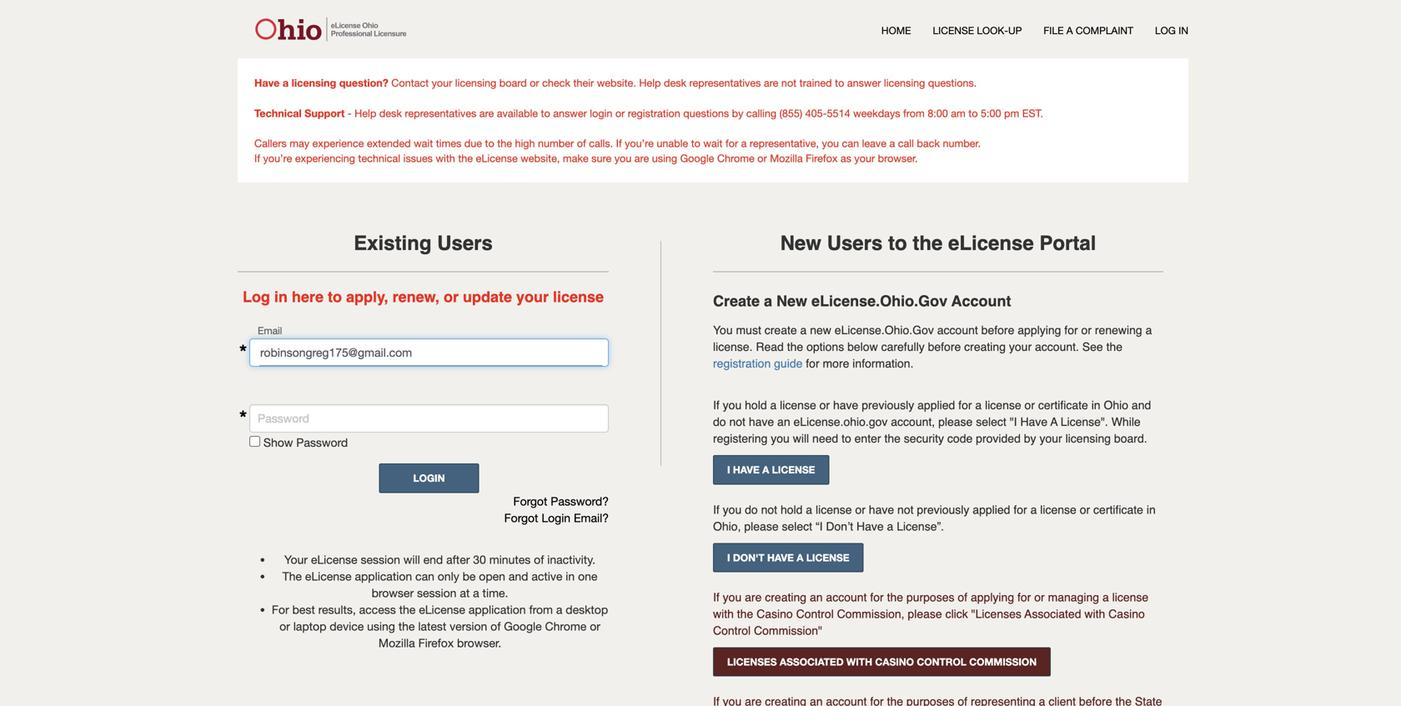 Task type: describe. For each thing, give the bounding box(es) containing it.
click
[[945, 608, 968, 621]]

trained
[[800, 77, 832, 89]]

by inside "if you hold a license or have previously applied for a license or certificate in ohio and do not have an elicense.ohio.gov account, please select "i have a license". while registering you will need to enter the security code provided by your licensing board."
[[1024, 432, 1036, 446]]

pm
[[1004, 107, 1019, 119]]

portal
[[1040, 232, 1096, 255]]

times
[[436, 137, 461, 149]]

password?
[[551, 494, 609, 508]]

not down i have a license button
[[761, 503, 777, 517]]

in inside if you do not hold a license or have not previously applied for a license or certificate in ohio, please select "i don't have a license".
[[1147, 503, 1156, 517]]

have down 'registering'
[[733, 464, 760, 476]]

technical
[[254, 107, 302, 119]]

number.
[[943, 137, 981, 149]]

login
[[590, 107, 613, 119]]

0 vertical spatial have
[[254, 76, 280, 89]]

callers
[[254, 137, 287, 149]]

questions
[[683, 107, 729, 119]]

technical support - help desk representatives are available to answer login or registration questions by calling (855) 405-5514 weekdays from 8:00 am to 5:00 pm est.
[[254, 107, 1043, 119]]

from inside your elicense session will end after 30 minutes of inactivity. the elicense application can only be open and active in one browser session at a time. for best results, access the elicense application from a desktop or laptop device using the latest version of google chrome or mozilla firefox browser.
[[529, 603, 553, 617]]

a inside if you are creating an account for the purposes of applying for or managing a license with the casino control commission, please click "licenses associated with casino control commission"
[[1103, 591, 1109, 604]]

licenses associated with casino control commission button
[[713, 648, 1051, 677]]

representatives inside have a licensing question? contact your licensing board or check their website. help desk representatives are not trained to answer licensing questions.
[[689, 77, 761, 89]]

1 horizontal spatial application
[[469, 603, 526, 617]]

the inside "if you hold a license or have previously applied for a license or certificate in ohio and do not have an elicense.ohio.gov account, please select "i have a license". while registering you will need to enter the security code provided by your licensing board."
[[884, 432, 901, 446]]

you down 5514
[[822, 137, 839, 149]]

issues
[[403, 152, 433, 164]]

update
[[463, 289, 512, 306]]

1 horizontal spatial control
[[796, 608, 834, 621]]

using inside your elicense session will end after 30 minutes of inactivity. the elicense application can only be open and active in one browser session at a time. for best results, access the elicense application from a desktop or laptop device using the latest version of google chrome or mozilla firefox browser.
[[367, 620, 395, 633]]

purposes
[[907, 591, 955, 604]]

for inside callers may experience extended wait times due to the high number of calls. if you're unable to wait for a representative, you can leave a call back number. if you're experiencing technical issues with the elicense website, make sure you are using google chrome or mozilla firefox as your browser.
[[726, 137, 738, 149]]

for up commission,
[[870, 591, 884, 604]]

and inside your elicense session will end after 30 minutes of inactivity. the elicense application can only be open and active in one browser session at a time. for best results, access the elicense application from a desktop or laptop device using the latest version of google chrome or mozilla firefox browser.
[[509, 570, 528, 583]]

licensing up 'weekdays'
[[884, 77, 925, 89]]

look-
[[977, 24, 1008, 36]]

i have a license button
[[713, 456, 829, 485]]

registration inside the technical support - help desk representatives are available to answer login or registration questions by calling (855) 405-5514 weekdays from 8:00 am to 5:00 pm est.
[[628, 107, 680, 119]]

home link
[[882, 23, 911, 38]]

elicense.ohio.gov
[[794, 416, 888, 429]]

you up 'registering'
[[723, 399, 742, 412]]

if for if you do not hold a license or have not previously applied for a license or certificate in ohio, please select "i don't have a license".
[[713, 503, 720, 517]]

will inside your elicense session will end after 30 minutes of inactivity. the elicense application can only be open and active in one browser session at a time. for best results, access the elicense application from a desktop or laptop device using the latest version of google chrome or mozilla firefox browser.
[[404, 553, 420, 567]]

elicense inside callers may experience extended wait times due to the high number of calls. if you're unable to wait for a representative, you can leave a call back number. if you're experiencing technical issues with the elicense website, make sure you are using google chrome or mozilla firefox as your browser.
[[476, 152, 518, 164]]

i don't have a license
[[727, 552, 850, 564]]

login
[[542, 511, 571, 525]]

new users to the elicense portal
[[780, 232, 1096, 255]]

are inside if you are creating an account for the purposes of applying for or managing a license with the casino control commission, please click "licenses associated with casino control commission"
[[745, 591, 762, 604]]

in left here
[[274, 289, 288, 306]]

licensing inside "if you hold a license or have previously applied for a license or certificate in ohio and do not have an elicense.ohio.gov account, please select "i have a license". while registering you will need to enter the security code provided by your licensing board."
[[1066, 432, 1111, 446]]

your inside "if you hold a license or have previously applied for a license or certificate in ohio and do not have an elicense.ohio.gov account, please select "i have a license". while registering you will need to enter the security code provided by your licensing board."
[[1040, 432, 1062, 446]]

associated inside button
[[780, 656, 844, 668]]

renew,
[[393, 289, 440, 306]]

your elicense session will end after 30 minutes of inactivity. the elicense application can only be open and active in one browser session at a time. for best results, access the elicense application from a desktop or laptop device using the latest version of google chrome or mozilla firefox browser.
[[272, 553, 608, 650]]

with down managing
[[1085, 608, 1105, 621]]

answer inside have a licensing question? contact your licensing board or check their website. help desk representatives are not trained to answer licensing questions.
[[847, 77, 881, 89]]

to inside "if you hold a license or have previously applied for a license or certificate in ohio and do not have an elicense.ohio.gov account, please select "i have a license". while registering you will need to enter the security code provided by your licensing board."
[[842, 432, 851, 446]]

log for log in
[[1155, 24, 1176, 36]]

users for existing
[[437, 232, 493, 255]]

calling
[[746, 107, 777, 119]]

0 vertical spatial application
[[355, 570, 412, 583]]

your inside have a licensing question? contact your licensing board or check their website. help desk representatives are not trained to answer licensing questions.
[[432, 77, 452, 89]]

create
[[765, 324, 797, 337]]

have up elicense.ohio.gov
[[833, 399, 859, 412]]

license inside i don't have a license button
[[806, 552, 850, 564]]

previously inside if you do not hold a license or have not previously applied for a license or certificate in ohio, please select "i don't have a license".
[[917, 503, 970, 517]]

2 horizontal spatial casino
[[1109, 608, 1145, 621]]

information.
[[853, 357, 914, 370]]

representative,
[[750, 137, 819, 149]]

active
[[532, 570, 562, 583]]

end
[[423, 553, 443, 567]]

1 vertical spatial session
[[417, 586, 457, 600]]

ohio,
[[713, 520, 741, 533]]

time.
[[483, 586, 508, 600]]

certificate inside if you do not hold a license or have not previously applied for a license or certificate in ohio, please select "i don't have a license".
[[1094, 503, 1143, 517]]

(855)
[[780, 107, 802, 119]]

with inside callers may experience extended wait times due to the high number of calls. if you're unable to wait for a representative, you can leave a call back number. if you're experiencing technical issues with the elicense website, make sure you are using google chrome or mozilla firefox as your browser.
[[436, 152, 455, 164]]

or inside the technical support - help desk representatives are available to answer login or registration questions by calling (855) 405-5514 weekdays from 8:00 am to 5:00 pm est.
[[615, 107, 625, 119]]

call
[[898, 137, 914, 149]]

applied inside "if you hold a license or have previously applied for a license or certificate in ohio and do not have an elicense.ohio.gov account, please select "i have a license". while registering you will need to enter the security code provided by your licensing board."
[[918, 399, 955, 412]]

must
[[736, 324, 761, 337]]

0 vertical spatial password
[[258, 412, 309, 426]]

elicense up account
[[948, 232, 1034, 255]]

while
[[1112, 416, 1141, 429]]

log for log in here to apply, renew, or update your license
[[243, 289, 270, 306]]

desk inside the technical support - help desk representatives are available to answer login or registration questions by calling (855) 405-5514 weekdays from 8:00 am to 5:00 pm est.
[[379, 107, 402, 119]]

or inside have a licensing question? contact your licensing board or check their website. help desk representatives are not trained to answer licensing questions.
[[530, 77, 539, 89]]

license inside if you are creating an account for the purposes of applying for or managing a license with the casino control commission, please click "licenses associated with casino control commission"
[[1112, 591, 1149, 604]]

1 wait from the left
[[414, 137, 433, 149]]

calls.
[[589, 137, 613, 149]]

have a licensing question? contact your licensing board or check their website. help desk representatives are not trained to answer licensing questions.
[[254, 76, 977, 89]]

representatives inside the technical support - help desk representatives are available to answer login or registration questions by calling (855) 405-5514 weekdays from 8:00 am to 5:00 pm est.
[[405, 107, 476, 119]]

answer inside the technical support - help desk representatives are available to answer login or registration questions by calling (855) 405-5514 weekdays from 8:00 am to 5:00 pm est.
[[553, 107, 587, 119]]

applied inside if you do not hold a license or have not previously applied for a license or certificate in ohio, please select "i don't have a license".
[[973, 503, 1010, 517]]

license inside i have a license button
[[772, 464, 815, 476]]

"licenses
[[971, 608, 1022, 621]]

select inside if you do not hold a license or have not previously applied for a license or certificate in ohio, please select "i don't have a license".
[[782, 520, 812, 533]]

to right due
[[485, 137, 494, 149]]

are inside have a licensing question? contact your licensing board or check their website. help desk representatives are not trained to answer licensing questions.
[[764, 77, 779, 89]]

existing
[[354, 232, 432, 255]]

1 vertical spatial new
[[777, 293, 807, 310]]

in inside your elicense session will end after 30 minutes of inactivity. the elicense application can only be open and active in one browser session at a time. for best results, access the elicense application from a desktop or laptop device using the latest version of google chrome or mozilla firefox browser.
[[566, 570, 575, 583]]

guide
[[774, 357, 803, 370]]

license look-up link
[[933, 23, 1022, 38]]

of up active
[[534, 553, 544, 567]]

ohio
[[1104, 399, 1129, 412]]

you right sure
[[614, 152, 632, 164]]

latest
[[418, 620, 446, 633]]

elicense right your
[[311, 553, 357, 567]]

Password password field
[[249, 405, 609, 433]]

have up 'registering'
[[749, 416, 774, 429]]

account inside if you are creating an account for the purposes of applying for or managing a license with the casino control commission, please click "licenses associated with casino control commission"
[[826, 591, 867, 604]]

inactivity.
[[547, 553, 596, 567]]

405-
[[805, 107, 827, 119]]

licensing up support
[[292, 76, 336, 89]]

mozilla inside callers may experience extended wait times due to the high number of calls. if you're unable to wait for a representative, you can leave a call back number. if you're experiencing technical issues with the elicense website, make sure you are using google chrome or mozilla firefox as your browser.
[[770, 152, 803, 164]]

1 vertical spatial you're
[[263, 152, 292, 164]]

control inside button
[[917, 656, 967, 668]]

your inside 'you must create a new elicense.ohio.gov account before applying for or renewing a license. read the options below carefully before creating your account. see the registration guide for more information.'
[[1009, 340, 1032, 354]]

contact
[[391, 77, 429, 89]]

1 horizontal spatial before
[[981, 324, 1015, 337]]

account
[[951, 293, 1011, 310]]

select inside "if you hold a license or have previously applied for a license or certificate in ohio and do not have an elicense.ohio.gov account, please select "i have a license". while registering you will need to enter the security code provided by your licensing board."
[[976, 416, 1007, 429]]

by inside the technical support - help desk representatives are available to answer login or registration questions by calling (855) 405-5514 weekdays from 8:00 am to 5:00 pm est.
[[732, 107, 744, 119]]

chrome inside your elicense session will end after 30 minutes of inactivity. the elicense application can only be open and active in one browser session at a time. for best results, access the elicense application from a desktop or laptop device using the latest version of google chrome or mozilla firefox browser.
[[545, 620, 587, 633]]

if down callers
[[254, 152, 260, 164]]

registration guide link
[[713, 357, 803, 370]]

if you do not hold a license or have not previously applied for a license or certificate in ohio, please select "i don't have a license".
[[713, 503, 1156, 533]]

your right update
[[516, 289, 549, 306]]

callers may experience extended wait times due to the high number of calls. if you're unable to wait for a representative, you can leave a call back number. if you're experiencing technical issues with the elicense website, make sure you are using google chrome or mozilla firefox as your browser.
[[254, 137, 981, 164]]

help inside have a licensing question? contact your licensing board or check their website. help desk representatives are not trained to answer licensing questions.
[[639, 77, 661, 89]]

one
[[578, 570, 598, 583]]

do inside if you do not hold a license or have not previously applied for a license or certificate in ohio, please select "i don't have a license".
[[745, 503, 758, 517]]

support
[[305, 107, 345, 119]]

the
[[282, 570, 302, 583]]

for
[[272, 603, 289, 617]]

can inside callers may experience extended wait times due to the high number of calls. if you're unable to wait for a representative, you can leave a call back number. if you're experiencing technical issues with the elicense website, make sure you are using google chrome or mozilla firefox as your browser.
[[842, 137, 859, 149]]

back
[[917, 137, 940, 149]]

show password
[[260, 436, 348, 450]]

to right unable
[[691, 137, 701, 149]]

log in
[[1155, 24, 1189, 36]]

please inside "if you hold a license or have previously applied for a license or certificate in ohio and do not have an elicense.ohio.gov account, please select "i have a license". while registering you will need to enter the security code provided by your licensing board."
[[938, 416, 973, 429]]

for up account.
[[1065, 324, 1078, 337]]

0 horizontal spatial control
[[713, 624, 751, 638]]

here
[[292, 289, 324, 306]]

if you hold a license or have previously applied for a license or certificate in ohio and do not have an elicense.ohio.gov account, please select "i have a license". while registering you will need to enter the security code provided by your licensing board.
[[713, 399, 1151, 446]]

apply,
[[346, 289, 388, 306]]

website.
[[597, 77, 636, 89]]

1 vertical spatial password
[[296, 436, 348, 450]]

for down options
[[806, 357, 820, 370]]

applying inside 'you must create a new elicense.ohio.gov account before applying for or renewing a license. read the options below carefully before creating your account. see the registration guide for more information.'
[[1018, 324, 1061, 337]]

1 horizontal spatial you're
[[625, 137, 654, 149]]

create
[[713, 293, 760, 310]]

unable
[[657, 137, 688, 149]]

have inside if you do not hold a license or have not previously applied for a license or certificate in ohio, please select "i don't have a license".
[[869, 503, 894, 517]]

i for i have a license
[[727, 464, 730, 476]]

experiencing
[[295, 152, 355, 164]]

not up license".
[[897, 503, 914, 517]]

if right "calls."
[[616, 137, 622, 149]]

don't
[[733, 552, 765, 564]]

0 horizontal spatial session
[[361, 553, 400, 567]]

in
[[1179, 24, 1189, 36]]

number
[[538, 137, 574, 149]]

est.
[[1022, 107, 1043, 119]]

0 vertical spatial elicense.ohio.gov
[[812, 293, 948, 310]]

have inside if you do not hold a license or have not previously applied for a license or certificate in ohio, please select "i don't have a license".
[[857, 520, 884, 533]]

for up "licenses
[[1018, 591, 1031, 604]]

previously inside "if you hold a license or have previously applied for a license or certificate in ohio and do not have an elicense.ohio.gov account, please select "i have a license". while registering you will need to enter the security code provided by your licensing board."
[[862, 399, 914, 412]]

of inside callers may experience extended wait times due to the high number of calls. if you're unable to wait for a representative, you can leave a call back number. if you're experiencing technical issues with the elicense website, make sure you are using google chrome or mozilla firefox as your browser.
[[577, 137, 586, 149]]

you up i have a license
[[771, 432, 790, 446]]

complaint
[[1076, 24, 1133, 36]]

have right don't
[[767, 552, 794, 564]]

google inside callers may experience extended wait times due to the high number of calls. if you're unable to wait for a representative, you can leave a call back number. if you're experiencing technical issues with the elicense website, make sure you are using google chrome or mozilla firefox as your browser.
[[680, 152, 714, 164]]

an inside "if you hold a license or have previously applied for a license or certificate in ohio and do not have an elicense.ohio.gov account, please select "i have a license". while registering you will need to enter the security code provided by your licensing board."
[[777, 416, 790, 429]]



Task type: vqa. For each thing, say whether or not it's contained in the screenshot.
left Personal Information
no



Task type: locate. For each thing, give the bounding box(es) containing it.
0 vertical spatial previously
[[862, 399, 914, 412]]

1 vertical spatial before
[[928, 340, 961, 354]]

technical
[[358, 152, 400, 164]]

0 vertical spatial forgot
[[513, 494, 547, 508]]

2 wait from the left
[[703, 137, 723, 149]]

1 horizontal spatial account
[[937, 324, 978, 337]]

1 horizontal spatial log
[[1155, 24, 1176, 36]]

you inside if you are creating an account for the purposes of applying for or managing a license with the casino control commission, please click "licenses associated with casino control commission"
[[723, 591, 742, 604]]

with inside button
[[847, 656, 872, 668]]

if you are creating an account for the purposes of applying for or managing a license with the casino control commission, please click "licenses associated with casino control commission"
[[713, 591, 1149, 638]]

1 horizontal spatial representatives
[[689, 77, 761, 89]]

will inside "if you hold a license or have previously applied for a license or certificate in ohio and do not have an elicense.ohio.gov account, please select "i have a license". while registering you will need to enter the security code provided by your licensing board."
[[793, 432, 809, 446]]

file
[[1044, 24, 1064, 36]]

browser. inside your elicense session will end after 30 minutes of inactivity. the elicense application can only be open and active in one browser session at a time. for best results, access the elicense application from a desktop or laptop device using the latest version of google chrome or mozilla firefox browser.
[[457, 636, 501, 650]]

creating inside 'you must create a new elicense.ohio.gov account before applying for or renewing a license. read the options below carefully before creating your account. see the registration guide for more information.'
[[964, 340, 1006, 354]]

1 vertical spatial an
[[810, 591, 823, 604]]

answer up 'weekdays'
[[847, 77, 881, 89]]

not inside "if you hold a license or have previously applied for a license or certificate in ohio and do not have an elicense.ohio.gov account, please select "i have a license". while registering you will need to enter the security code provided by your licensing board."
[[729, 416, 746, 429]]

below
[[847, 340, 878, 354]]

license down need on the bottom right
[[772, 464, 815, 476]]

1 vertical spatial control
[[713, 624, 751, 638]]

0 horizontal spatial application
[[355, 570, 412, 583]]

1 horizontal spatial firefox
[[806, 152, 838, 164]]

1 horizontal spatial answer
[[847, 77, 881, 89]]

0 horizontal spatial representatives
[[405, 107, 476, 119]]

please inside if you do not hold a license or have not previously applied for a license or certificate in ohio, please select "i don't have a license".
[[744, 520, 779, 533]]

registration up unable
[[628, 107, 680, 119]]

1 vertical spatial and
[[509, 570, 528, 583]]

hold inside "if you hold a license or have previously applied for a license or certificate in ohio and do not have an elicense.ohio.gov account, please select "i have a license". while registering you will need to enter the security code provided by your licensing board."
[[745, 399, 767, 412]]

can up as
[[842, 137, 859, 149]]

google inside your elicense session will end after 30 minutes of inactivity. the elicense application can only be open and active in one browser session at a time. for best results, access the elicense application from a desktop or laptop device using the latest version of google chrome or mozilla firefox browser.
[[504, 620, 542, 633]]

as
[[841, 152, 852, 164]]

applied down provided
[[973, 503, 1010, 517]]

password
[[258, 412, 309, 426], [296, 436, 348, 450]]

0 vertical spatial i
[[727, 464, 730, 476]]

1 vertical spatial hold
[[781, 503, 803, 517]]

from
[[903, 107, 925, 119], [529, 603, 553, 617]]

casino
[[757, 608, 793, 621], [1109, 608, 1145, 621], [875, 656, 914, 668]]

2 vertical spatial have
[[857, 520, 884, 533]]

may
[[290, 137, 309, 149]]

previously up license".
[[917, 503, 970, 517]]

log left in
[[1155, 24, 1176, 36]]

if for if you hold a license or have previously applied for a license or certificate in ohio and do not have an elicense.ohio.gov account, please select "i have a license". while registering you will need to enter the security code provided by your licensing board.
[[713, 399, 720, 412]]

0 horizontal spatial creating
[[765, 591, 807, 604]]

1 vertical spatial representatives
[[405, 107, 476, 119]]

in left "ohio"
[[1092, 399, 1101, 412]]

0 horizontal spatial firefox
[[418, 636, 454, 650]]

users up update
[[437, 232, 493, 255]]

5:00
[[981, 107, 1001, 119]]

license left look-
[[933, 24, 974, 36]]

firefox left as
[[806, 152, 838, 164]]

code
[[947, 432, 973, 446]]

browser
[[372, 586, 414, 600]]

don't
[[826, 520, 853, 533]]

1 horizontal spatial an
[[810, 591, 823, 604]]

1 vertical spatial creating
[[765, 591, 807, 604]]

5514
[[827, 107, 850, 119]]

open
[[479, 570, 505, 583]]

1 vertical spatial forgot
[[504, 511, 538, 525]]

forgot up login
[[513, 494, 547, 508]]

if inside if you do not hold a license or have not previously applied for a license or certificate in ohio, please select "i don't have a license".
[[713, 503, 720, 517]]

elicense ohio professional licensure image
[[249, 17, 416, 42]]

"i
[[816, 520, 823, 533]]

your left account.
[[1009, 340, 1032, 354]]

hold
[[745, 399, 767, 412], [781, 503, 803, 517]]

0 horizontal spatial by
[[732, 107, 744, 119]]

help
[[639, 77, 661, 89], [355, 107, 376, 119]]

0 vertical spatial from
[[903, 107, 925, 119]]

website,
[[521, 152, 560, 164]]

for down provided
[[1014, 503, 1027, 517]]

0 horizontal spatial applied
[[918, 399, 955, 412]]

0 vertical spatial before
[[981, 324, 1015, 337]]

firefox inside callers may experience extended wait times due to the high number of calls. if you're unable to wait for a representative, you can leave a call back number. if you're experiencing technical issues with the elicense website, make sure you are using google chrome or mozilla firefox as your browser.
[[806, 152, 838, 164]]

firefox inside your elicense session will end after 30 minutes of inactivity. the elicense application can only be open and active in one browser session at a time. for best results, access the elicense application from a desktop or laptop device using the latest version of google chrome or mozilla firefox browser.
[[418, 636, 454, 650]]

forgot left login
[[504, 511, 538, 525]]

hold inside if you do not hold a license or have not previously applied for a license or certificate in ohio, please select "i don't have a license".
[[781, 503, 803, 517]]

email
[[258, 325, 282, 337]]

0 vertical spatial using
[[652, 152, 677, 164]]

0 vertical spatial please
[[938, 416, 973, 429]]

Email text field
[[249, 339, 609, 367]]

and down minutes
[[509, 570, 528, 583]]

if for if you are creating an account for the purposes of applying for or managing a license with the casino control commission, please click "licenses associated with casino control commission"
[[713, 591, 720, 604]]

chrome inside callers may experience extended wait times due to the high number of calls. if you're unable to wait for a representative, you can leave a call back number. if you're experiencing technical issues with the elicense website, make sure you are using google chrome or mozilla firefox as your browser.
[[717, 152, 755, 164]]

associated inside if you are creating an account for the purposes of applying for or managing a license with the casino control commission, please click "licenses associated with casino control commission"
[[1025, 608, 1081, 621]]

an up i have a license
[[777, 416, 790, 429]]

None checkbox
[[249, 436, 260, 447]]

2 vertical spatial please
[[908, 608, 942, 621]]

license down "i
[[806, 552, 850, 564]]

in down board.
[[1147, 503, 1156, 517]]

with down the times at the top of the page
[[436, 152, 455, 164]]

only
[[438, 570, 459, 583]]

1 vertical spatial from
[[529, 603, 553, 617]]

to up the create a new elicense.ohio.gov account
[[888, 232, 907, 255]]

will
[[793, 432, 809, 446], [404, 553, 420, 567]]

you're down the technical support - help desk representatives are available to answer login or registration questions by calling (855) 405-5514 weekdays from 8:00 am to 5:00 pm est.
[[625, 137, 654, 149]]

create a new elicense.ohio.gov account
[[713, 293, 1011, 310]]

chrome down representative,
[[717, 152, 755, 164]]

1 horizontal spatial hold
[[781, 503, 803, 517]]

2 i from the top
[[727, 552, 730, 564]]

for inside "if you hold a license or have previously applied for a license or certificate in ohio and do not have an elicense.ohio.gov account, please select "i have a license". while registering you will need to enter the security code provided by your licensing board."
[[958, 399, 972, 412]]

0 horizontal spatial users
[[437, 232, 493, 255]]

in inside "if you hold a license or have previously applied for a license or certificate in ohio and do not have an elicense.ohio.gov account, please select "i have a license". while registering you will need to enter the security code provided by your licensing board."
[[1092, 399, 1101, 412]]

browser. inside callers may experience extended wait times due to the high number of calls. if you're unable to wait for a representative, you can leave a call back number. if you're experiencing technical issues with the elicense website, make sure you are using google chrome or mozilla firefox as your browser.
[[878, 152, 918, 164]]

0 vertical spatial certificate
[[1038, 399, 1088, 412]]

your down leave
[[854, 152, 875, 164]]

help up the technical support - help desk representatives are available to answer login or registration questions by calling (855) 405-5514 weekdays from 8:00 am to 5:00 pm est.
[[639, 77, 661, 89]]

i down 'registering'
[[727, 464, 730, 476]]

for inside if you do not hold a license or have not previously applied for a license or certificate in ohio, please select "i don't have a license".
[[1014, 503, 1027, 517]]

select
[[976, 416, 1007, 429], [782, 520, 812, 533]]

at
[[460, 586, 470, 600]]

wait
[[414, 137, 433, 149], [703, 137, 723, 149]]

8:00
[[928, 107, 948, 119]]

do down i have a license button
[[745, 503, 758, 517]]

to right am
[[969, 107, 978, 119]]

1 vertical spatial chrome
[[545, 620, 587, 633]]

i don't have a license button
[[713, 543, 864, 573]]

select left "i
[[782, 520, 812, 533]]

sure
[[592, 152, 612, 164]]

using
[[652, 152, 677, 164], [367, 620, 395, 633]]

0 vertical spatial new
[[780, 232, 822, 255]]

control down if you are creating an account for the purposes of applying for or managing a license with the casino control commission, please click "licenses associated with casino control commission"
[[917, 656, 967, 668]]

control up licenses
[[713, 624, 751, 638]]

1 horizontal spatial creating
[[964, 340, 1006, 354]]

password up show
[[258, 412, 309, 426]]

certificate up a
[[1038, 399, 1088, 412]]

the
[[497, 137, 512, 149], [458, 152, 473, 164], [913, 232, 943, 255], [787, 340, 803, 354], [1106, 340, 1123, 354], [884, 432, 901, 446], [887, 591, 903, 604], [399, 603, 416, 617], [737, 608, 753, 621], [398, 620, 415, 633]]

if down "ohio,"
[[713, 591, 720, 604]]

0 vertical spatial license
[[933, 24, 974, 36]]

will left need on the bottom right
[[793, 432, 809, 446]]

with
[[436, 152, 455, 164], [713, 608, 734, 621], [1085, 608, 1105, 621], [847, 656, 872, 668]]

1 i from the top
[[727, 464, 730, 476]]

will left end
[[404, 553, 420, 567]]

0 vertical spatial select
[[976, 416, 1007, 429]]

chrome
[[717, 152, 755, 164], [545, 620, 587, 633]]

0 horizontal spatial casino
[[757, 608, 793, 621]]

please inside if you are creating an account for the purposes of applying for or managing a license with the casino control commission, please click "licenses associated with casino control commission"
[[908, 608, 942, 621]]

0 vertical spatial and
[[1132, 399, 1151, 412]]

0 vertical spatial browser.
[[878, 152, 918, 164]]

see
[[1082, 340, 1103, 354]]

1 horizontal spatial and
[[1132, 399, 1151, 412]]

forgot password? forgot login email?
[[504, 494, 609, 525]]

are up calling
[[764, 77, 779, 89]]

wait up issues
[[414, 137, 433, 149]]

0 horizontal spatial hold
[[745, 399, 767, 412]]

with down commission,
[[847, 656, 872, 668]]

applying inside if you are creating an account for the purposes of applying for or managing a license with the casino control commission, please click "licenses associated with casino control commission"
[[971, 591, 1014, 604]]

0 horizontal spatial google
[[504, 620, 542, 633]]

experience
[[312, 137, 364, 149]]

certificate down board.
[[1094, 503, 1143, 517]]

users for new
[[827, 232, 883, 255]]

registration inside 'you must create a new elicense.ohio.gov account before applying for or renewing a license. read the options below carefully before creating your account. see the registration guide for more information.'
[[713, 357, 771, 370]]

if inside "if you hold a license or have previously applied for a license or certificate in ohio and do not have an elicense.ohio.gov account, please select "i have a license". while registering you will need to enter the security code provided by your licensing board."
[[713, 399, 720, 412]]

licensing left board
[[455, 77, 496, 89]]

please down purposes on the right of page
[[908, 608, 942, 621]]

are down don't
[[745, 591, 762, 604]]

1 horizontal spatial applying
[[1018, 324, 1061, 337]]

elicense up latest
[[419, 603, 465, 617]]

0 horizontal spatial have
[[254, 76, 280, 89]]

elicense
[[476, 152, 518, 164], [948, 232, 1034, 255], [311, 553, 357, 567], [305, 570, 352, 583], [419, 603, 465, 617]]

mozilla inside your elicense session will end after 30 minutes of inactivity. the elicense application can only be open and active in one browser session at a time. for best results, access the elicense application from a desktop or laptop device using the latest version of google chrome or mozilla firefox browser.
[[379, 636, 415, 650]]

application
[[355, 570, 412, 583], [469, 603, 526, 617]]

account inside 'you must create a new elicense.ohio.gov account before applying for or renewing a license. read the options below carefully before creating your account. see the registration guide for more information.'
[[937, 324, 978, 337]]

casino inside button
[[875, 656, 914, 668]]

show
[[263, 436, 293, 450]]

0 horizontal spatial chrome
[[545, 620, 587, 633]]

wait down questions on the top of the page
[[703, 137, 723, 149]]

30
[[473, 553, 486, 567]]

new
[[780, 232, 822, 255], [777, 293, 807, 310]]

1 horizontal spatial will
[[793, 432, 809, 446]]

associated
[[1025, 608, 1081, 621], [780, 656, 844, 668]]

of up make
[[577, 137, 586, 149]]

1 vertical spatial registration
[[713, 357, 771, 370]]

account.
[[1035, 340, 1079, 354]]

managing
[[1048, 591, 1099, 604]]

0 horizontal spatial using
[[367, 620, 395, 633]]

your inside callers may experience extended wait times due to the high number of calls. if you're unable to wait for a representative, you can leave a call back number. if you're experiencing technical issues with the elicense website, make sure you are using google chrome or mozilla firefox as your browser.
[[854, 152, 875, 164]]

1 vertical spatial using
[[367, 620, 395, 633]]

you down don't
[[723, 591, 742, 604]]

0 vertical spatial applying
[[1018, 324, 1061, 337]]

i have a license
[[727, 464, 815, 476]]

licenses
[[727, 656, 777, 668]]

from inside the technical support - help desk representatives are available to answer login or registration questions by calling (855) 405-5514 weekdays from 8:00 am to 5:00 pm est.
[[903, 107, 925, 119]]

i for i don't have a license
[[727, 552, 730, 564]]

answer
[[847, 77, 881, 89], [553, 107, 587, 119]]

desk up extended at left
[[379, 107, 402, 119]]

up
[[1008, 24, 1022, 36]]

of right version
[[491, 620, 501, 633]]

applying up account.
[[1018, 324, 1061, 337]]

board.
[[1114, 432, 1147, 446]]

to right available
[[541, 107, 550, 119]]

help right -
[[355, 107, 376, 119]]

renewing
[[1095, 324, 1142, 337]]

0 horizontal spatial registration
[[628, 107, 680, 119]]

for down questions on the top of the page
[[726, 137, 738, 149]]

representatives
[[689, 77, 761, 89], [405, 107, 476, 119]]

1 users from the left
[[437, 232, 493, 255]]

elicense up results,
[[305, 570, 352, 583]]

1 horizontal spatial from
[[903, 107, 925, 119]]

0 vertical spatial associated
[[1025, 608, 1081, 621]]

be
[[463, 570, 476, 583]]

to right here
[[328, 289, 342, 306]]

browser. down version
[[457, 636, 501, 650]]

using down access
[[367, 620, 395, 633]]

None button
[[379, 464, 479, 493]]

1 horizontal spatial browser.
[[878, 152, 918, 164]]

from down active
[[529, 603, 553, 617]]

a
[[1051, 416, 1058, 429]]

enter
[[855, 432, 881, 446]]

1 vertical spatial have
[[1020, 416, 1048, 429]]

account,
[[891, 416, 935, 429]]

certificate inside "if you hold a license or have previously applied for a license or certificate in ohio and do not have an elicense.ohio.gov account, please select "i have a license". while registering you will need to enter the security code provided by your licensing board."
[[1038, 399, 1088, 412]]

1 horizontal spatial casino
[[875, 656, 914, 668]]

1 horizontal spatial do
[[745, 503, 758, 517]]

0 horizontal spatial mozilla
[[379, 636, 415, 650]]

your right contact
[[432, 77, 452, 89]]

do inside "if you hold a license or have previously applied for a license or certificate in ohio and do not have an elicense.ohio.gov account, please select "i have a license". while registering you will need to enter the security code provided by your licensing board."
[[713, 416, 726, 429]]

creating down account
[[964, 340, 1006, 354]]

0 vertical spatial an
[[777, 416, 790, 429]]

elicense.ohio.gov inside 'you must create a new elicense.ohio.gov account before applying for or renewing a license. read the options below carefully before creating your account. see the registration guide for more information.'
[[835, 324, 934, 337]]

1 vertical spatial desk
[[379, 107, 402, 119]]

licenses associated with casino control commission
[[727, 656, 1037, 668]]

application up browser
[[355, 570, 412, 583]]

1 horizontal spatial select
[[976, 416, 1007, 429]]

1 horizontal spatial registration
[[713, 357, 771, 370]]

read
[[756, 340, 784, 354]]

0 vertical spatial hold
[[745, 399, 767, 412]]

need
[[812, 432, 838, 446]]

to
[[835, 77, 844, 89], [541, 107, 550, 119], [969, 107, 978, 119], [485, 137, 494, 149], [691, 137, 701, 149], [888, 232, 907, 255], [328, 289, 342, 306], [842, 432, 851, 446]]

0 horizontal spatial browser.
[[457, 636, 501, 650]]

log up email
[[243, 289, 270, 306]]

do up 'registering'
[[713, 416, 726, 429]]

are inside callers may experience extended wait times due to the high number of calls. if you're unable to wait for a representative, you can leave a call back number. if you're experiencing technical issues with the elicense website, make sure you are using google chrome or mozilla firefox as your browser.
[[635, 152, 649, 164]]

elicense.ohio.gov up the below
[[812, 293, 948, 310]]

are inside the technical support - help desk representatives are available to answer login or registration questions by calling (855) 405-5514 weekdays from 8:00 am to 5:00 pm est.
[[479, 107, 494, 119]]

you up "ohio,"
[[723, 503, 742, 517]]

if inside if you are creating an account for the purposes of applying for or managing a license with the casino control commission, please click "licenses associated with casino control commission"
[[713, 591, 720, 604]]

1 horizontal spatial using
[[652, 152, 677, 164]]

0 vertical spatial google
[[680, 152, 714, 164]]

control up commission"
[[796, 608, 834, 621]]

if up 'registering'
[[713, 399, 720, 412]]

1 vertical spatial do
[[745, 503, 758, 517]]

laptop
[[293, 620, 326, 633]]

or inside 'you must create a new elicense.ohio.gov account before applying for or renewing a license. read the options below carefully before creating your account. see the registration guide for more information.'
[[1081, 324, 1092, 337]]

are left available
[[479, 107, 494, 119]]

new
[[810, 324, 831, 337]]

an inside if you are creating an account for the purposes of applying for or managing a license with the casino control commission, please click "licenses associated with casino control commission"
[[810, 591, 823, 604]]

registration
[[628, 107, 680, 119], [713, 357, 771, 370]]

please up don't
[[744, 520, 779, 533]]

to inside have a licensing question? contact your licensing board or check their website. help desk representatives are not trained to answer licensing questions.
[[835, 77, 844, 89]]

0 horizontal spatial certificate
[[1038, 399, 1088, 412]]

or inside callers may experience extended wait times due to the high number of calls. if you're unable to wait for a representative, you can leave a call back number. if you're experiencing technical issues with the elicense website, make sure you are using google chrome or mozilla firefox as your browser.
[[758, 152, 767, 164]]

carefully
[[881, 340, 925, 354]]

before
[[981, 324, 1015, 337], [928, 340, 961, 354]]

0 vertical spatial desk
[[664, 77, 686, 89]]

security
[[904, 432, 944, 446]]

and inside "if you hold a license or have previously applied for a license or certificate in ohio and do not have an elicense.ohio.gov account, please select "i have a license". while registering you will need to enter the security code provided by your licensing board."
[[1132, 399, 1151, 412]]

help inside the technical support - help desk representatives are available to answer login or registration questions by calling (855) 405-5514 weekdays from 8:00 am to 5:00 pm est.
[[355, 107, 376, 119]]

browser. for firefox
[[457, 636, 501, 650]]

device
[[330, 620, 364, 633]]

email?
[[574, 511, 609, 525]]

home
[[882, 24, 911, 36]]

0 vertical spatial account
[[937, 324, 978, 337]]

have
[[833, 399, 859, 412], [749, 416, 774, 429], [733, 464, 760, 476], [869, 503, 894, 517], [767, 552, 794, 564]]

your
[[284, 553, 308, 567]]

can inside your elicense session will end after 30 minutes of inactivity. the elicense application can only be open and active in one browser session at a time. for best results, access the elicense application from a desktop or laptop device using the latest version of google chrome or mozilla firefox browser.
[[415, 570, 434, 583]]

0 vertical spatial help
[[639, 77, 661, 89]]

using inside callers may experience extended wait times due to the high number of calls. if you're unable to wait for a representative, you can leave a call back number. if you're experiencing technical issues with the elicense website, make sure you are using google chrome or mozilla firefox as your browser.
[[652, 152, 677, 164]]

0 horizontal spatial will
[[404, 553, 420, 567]]

from left 8:00
[[903, 107, 925, 119]]

2 horizontal spatial have
[[1020, 416, 1048, 429]]

creating up commission"
[[765, 591, 807, 604]]

not up 'registering'
[[729, 416, 746, 429]]

license look-up
[[933, 24, 1022, 36]]

account up commission,
[[826, 591, 867, 604]]

1 horizontal spatial applied
[[973, 503, 1010, 517]]

0 horizontal spatial can
[[415, 570, 434, 583]]

license
[[553, 289, 604, 306], [780, 399, 816, 412], [985, 399, 1021, 412], [816, 503, 852, 517], [1040, 503, 1077, 517], [1112, 591, 1149, 604]]

if up "ohio,"
[[713, 503, 720, 517]]

-
[[348, 107, 352, 119]]

am
[[951, 107, 966, 119]]

1 vertical spatial applied
[[973, 503, 1010, 517]]

creating inside if you are creating an account for the purposes of applying for or managing a license with the casino control commission, please click "licenses associated with casino control commission"
[[765, 591, 807, 604]]

0 horizontal spatial and
[[509, 570, 528, 583]]

not inside have a licensing question? contact your licensing board or check their website. help desk representatives are not trained to answer licensing questions.
[[781, 77, 797, 89]]

0 horizontal spatial wait
[[414, 137, 433, 149]]

1 vertical spatial can
[[415, 570, 434, 583]]

you inside if you do not hold a license or have not previously applied for a license or certificate in ohio, please select "i don't have a license".
[[723, 503, 742, 517]]

1 horizontal spatial help
[[639, 77, 661, 89]]

for up code at the bottom right of the page
[[958, 399, 972, 412]]

select up provided
[[976, 416, 1007, 429]]

have inside "if you hold a license or have previously applied for a license or certificate in ohio and do not have an elicense.ohio.gov account, please select "i have a license". while registering you will need to enter the security code provided by your licensing board."
[[1020, 416, 1048, 429]]

of up click
[[958, 591, 968, 604]]

desktop
[[566, 603, 608, 617]]

desk up the technical support - help desk representatives are available to answer login or registration questions by calling (855) 405-5514 weekdays from 8:00 am to 5:00 pm est.
[[664, 77, 686, 89]]

2 horizontal spatial control
[[917, 656, 967, 668]]

before down account
[[981, 324, 1015, 337]]

are right sure
[[635, 152, 649, 164]]

1 vertical spatial browser.
[[457, 636, 501, 650]]

1 horizontal spatial by
[[1024, 432, 1036, 446]]

licensing down license".
[[1066, 432, 1111, 446]]

1 vertical spatial mozilla
[[379, 636, 415, 650]]

associated down managing
[[1025, 608, 1081, 621]]

0 vertical spatial mozilla
[[770, 152, 803, 164]]

2 users from the left
[[827, 232, 883, 255]]

of inside if you are creating an account for the purposes of applying for or managing a license with the casino control commission, please click "licenses associated with casino control commission"
[[958, 591, 968, 604]]

licensing
[[292, 76, 336, 89], [455, 77, 496, 89], [884, 77, 925, 89], [1066, 432, 1111, 446]]

or inside if you are creating an account for the purposes of applying for or managing a license with the casino control commission, please click "licenses associated with casino control commission"
[[1034, 591, 1045, 604]]

license inside license look-up link
[[933, 24, 974, 36]]

1 horizontal spatial chrome
[[717, 152, 755, 164]]

your
[[432, 77, 452, 89], [854, 152, 875, 164], [516, 289, 549, 306], [1009, 340, 1032, 354], [1040, 432, 1062, 446]]

if
[[616, 137, 622, 149], [254, 152, 260, 164], [713, 399, 720, 412], [713, 503, 720, 517], [713, 591, 720, 604]]

0 horizontal spatial select
[[782, 520, 812, 533]]

1 horizontal spatial google
[[680, 152, 714, 164]]

file a complaint
[[1044, 24, 1133, 36]]

for
[[726, 137, 738, 149], [1065, 324, 1078, 337], [806, 357, 820, 370], [958, 399, 972, 412], [1014, 503, 1027, 517], [870, 591, 884, 604], [1018, 591, 1031, 604]]

minutes
[[489, 553, 531, 567]]

their
[[573, 77, 594, 89]]

license".
[[897, 520, 944, 533]]

browser. for your
[[878, 152, 918, 164]]

with up licenses
[[713, 608, 734, 621]]

desk inside have a licensing question? contact your licensing board or check their website. help desk representatives are not trained to answer licensing questions.
[[664, 77, 686, 89]]

firefox
[[806, 152, 838, 164], [418, 636, 454, 650]]

1 horizontal spatial have
[[857, 520, 884, 533]]

i left don't
[[727, 552, 730, 564]]

have left a
[[1020, 416, 1048, 429]]

chrome down desktop
[[545, 620, 587, 633]]

0 vertical spatial session
[[361, 553, 400, 567]]

1 horizontal spatial wait
[[703, 137, 723, 149]]



